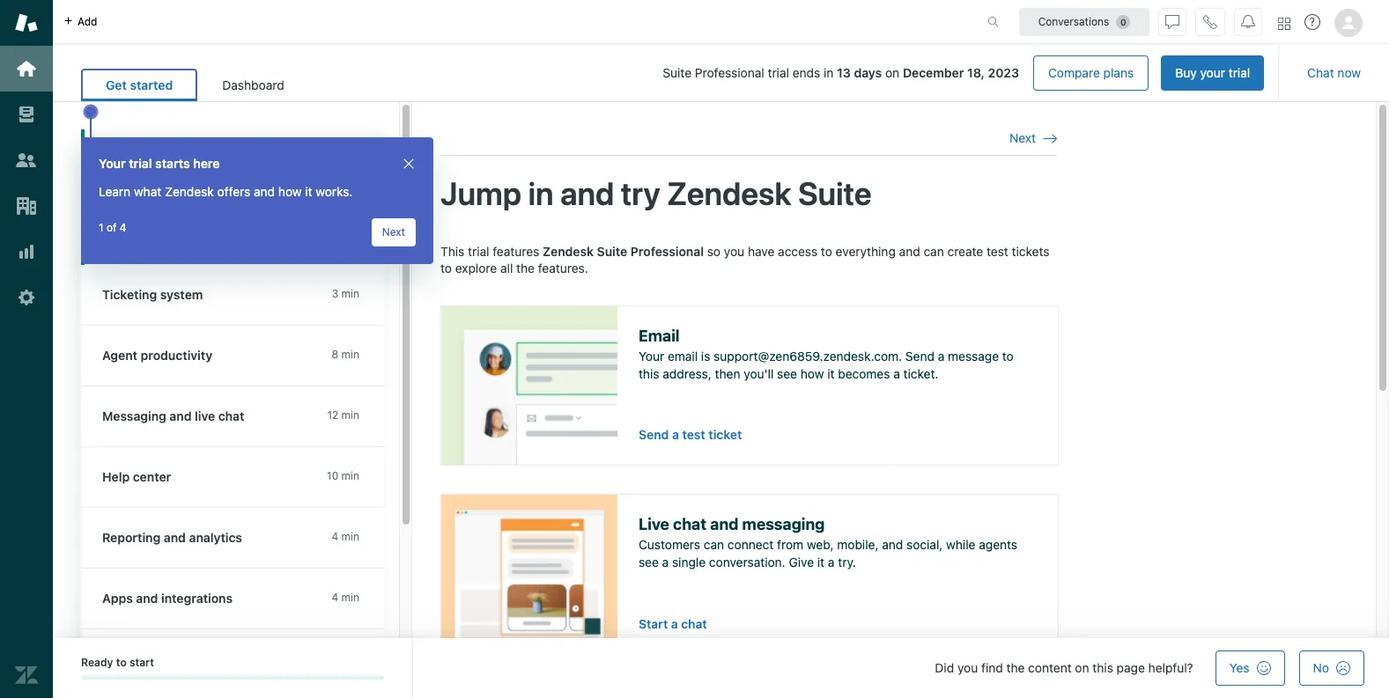 Task type: locate. For each thing, give the bounding box(es) containing it.
1 vertical spatial next button
[[372, 218, 416, 247]]

how
[[278, 184, 302, 199], [801, 366, 824, 381]]

0 vertical spatial in
[[824, 65, 834, 80]]

and right everything
[[899, 244, 920, 259]]

to right message
[[1002, 349, 1014, 364]]

0 horizontal spatial the
[[516, 261, 535, 276]]

1 vertical spatial see
[[639, 555, 659, 570]]

trial up explore
[[468, 244, 489, 259]]

next down 2023 at the right top of the page
[[1010, 130, 1036, 145]]

you inside so you have access to everything and can create test tickets to explore all the features.
[[724, 244, 745, 259]]

test right create
[[987, 244, 1009, 259]]

1 vertical spatial it
[[827, 366, 835, 381]]

1 vertical spatial chat
[[681, 617, 707, 631]]

0 horizontal spatial see
[[639, 555, 659, 570]]

1 vertical spatial suite
[[798, 175, 872, 213]]

send inside email your email is support@zen6859.zendesk.com. send a message to this address, then you'll see how it becomes a ticket.
[[906, 349, 935, 364]]

on right days
[[885, 65, 900, 80]]

you inside footer
[[958, 661, 978, 676]]

0 horizontal spatial can
[[704, 538, 724, 553]]

0 horizontal spatial how
[[278, 184, 302, 199]]

1 vertical spatial the
[[1007, 661, 1025, 676]]

ticket
[[709, 427, 742, 442]]

section
[[323, 56, 1264, 91]]

messaging
[[742, 515, 825, 534]]

days
[[854, 65, 882, 80]]

1 vertical spatial test
[[682, 427, 706, 442]]

suite inside content-title region
[[798, 175, 872, 213]]

you
[[724, 244, 745, 259], [958, 661, 978, 676]]

how inside your trial starts here dialog
[[278, 184, 302, 199]]

to down the this
[[441, 261, 452, 276]]

next down close icon
[[382, 226, 405, 239]]

single
[[672, 555, 706, 570]]

it down the support@zen6859.zendesk.com.
[[827, 366, 835, 381]]

so
[[707, 244, 721, 259]]

a left the ticket.
[[894, 366, 900, 381]]

reporting image
[[15, 241, 38, 263]]

heading
[[81, 265, 384, 326], [81, 326, 384, 387], [81, 387, 384, 448], [81, 448, 384, 508], [81, 508, 384, 569], [81, 569, 384, 630], [81, 630, 384, 691]]

your inside 'button'
[[1200, 65, 1226, 80]]

1 horizontal spatial see
[[777, 366, 797, 381]]

agents
[[979, 538, 1018, 553]]

and
[[560, 175, 614, 213], [254, 184, 275, 199], [899, 244, 920, 259], [710, 515, 739, 534], [882, 538, 903, 553]]

professional left ends
[[695, 65, 765, 80]]

next button down 2023 at the right top of the page
[[1010, 130, 1057, 147]]

it down web, on the bottom right
[[817, 555, 825, 570]]

zendesk up features.
[[543, 244, 594, 259]]

1 horizontal spatial next button
[[1010, 130, 1057, 147]]

you right so
[[724, 244, 745, 259]]

1 horizontal spatial next
[[1010, 130, 1036, 145]]

next button left the this
[[372, 218, 416, 247]]

1 horizontal spatial suite
[[663, 65, 692, 80]]

in left 13
[[824, 65, 834, 80]]

live chat and messaging customers can connect from web, mobile, and social, while agents see a single conversation. give it a try.
[[639, 515, 1018, 570]]

trial up what at the top of the page
[[129, 156, 152, 171]]

1 horizontal spatial send
[[906, 349, 935, 364]]

4
[[120, 221, 126, 234]]

chat
[[1308, 65, 1334, 80]]

2 horizontal spatial zendesk
[[667, 175, 792, 213]]

your inside email your email is support@zen6859.zendesk.com. send a message to this address, then you'll see how it becomes a ticket.
[[639, 349, 664, 364]]

in inside content-title region
[[528, 175, 554, 213]]

0 horizontal spatial your
[[149, 231, 174, 246]]

see inside email your email is support@zen6859.zendesk.com. send a message to this address, then you'll see how it becomes a ticket.
[[777, 366, 797, 381]]

this trial features zendesk suite professional
[[441, 244, 704, 259]]

here
[[193, 156, 220, 171]]

suite
[[663, 65, 692, 80], [798, 175, 872, 213], [597, 244, 627, 259]]

0 horizontal spatial it
[[305, 184, 312, 199]]

organizations image
[[15, 195, 38, 218]]

1 vertical spatial how
[[801, 366, 824, 381]]

your for buy
[[1200, 65, 1226, 80]]

zendesk products image
[[1278, 17, 1291, 30]]

conversations
[[1038, 15, 1109, 28]]

your inside button
[[149, 231, 174, 246]]

send
[[906, 349, 935, 364], [639, 427, 669, 442]]

chat inside live chat and messaging customers can connect from web, mobile, and social, while agents see a single conversation. give it a try.
[[673, 515, 707, 534]]

0 vertical spatial this
[[639, 366, 659, 381]]

your trial starts here
[[99, 156, 220, 171]]

you right 'did'
[[958, 661, 978, 676]]

0 horizontal spatial next button
[[372, 218, 416, 247]]

you'll
[[744, 366, 774, 381]]

footer
[[53, 639, 1389, 699]]

0 horizontal spatial next
[[382, 226, 405, 239]]

a down customers
[[662, 555, 669, 570]]

1 vertical spatial can
[[704, 538, 724, 553]]

see
[[777, 366, 797, 381], [639, 555, 659, 570]]

0 horizontal spatial you
[[724, 244, 745, 259]]

email your email is support@zen6859.zendesk.com. send a message to this address, then you'll see how it becomes a ticket.
[[639, 327, 1014, 381]]

zendesk
[[667, 175, 792, 213], [165, 184, 214, 199], [543, 244, 594, 259]]

send a test ticket
[[639, 427, 742, 442]]

0 vertical spatial next button
[[1010, 130, 1057, 147]]

section containing suite professional trial ends in
[[323, 56, 1264, 91]]

your right the buy at right
[[1200, 65, 1226, 80]]

support
[[185, 191, 231, 206]]

7 heading from the top
[[81, 630, 384, 691]]

all
[[500, 261, 513, 276]]

18,
[[967, 65, 985, 80]]

then
[[715, 366, 741, 381]]

in right "jump"
[[528, 175, 554, 213]]

on
[[885, 65, 900, 80], [1075, 661, 1089, 676]]

buy your trial button
[[1161, 56, 1264, 91]]

send down address,
[[639, 427, 669, 442]]

test left ticket in the bottom of the page
[[682, 427, 706, 442]]

0 horizontal spatial send
[[639, 427, 669, 442]]

1 vertical spatial in
[[528, 175, 554, 213]]

get started
[[106, 78, 173, 93]]

professional left so
[[631, 244, 704, 259]]

0 horizontal spatial zendesk
[[165, 184, 214, 199]]

this
[[639, 366, 659, 381], [1093, 661, 1114, 676]]

next
[[1010, 130, 1036, 145], [382, 226, 405, 239]]

started
[[130, 78, 173, 93]]

1 horizontal spatial test
[[987, 244, 1009, 259]]

1 horizontal spatial you
[[958, 661, 978, 676]]

your
[[102, 152, 129, 167], [99, 156, 126, 171], [639, 349, 664, 364]]

can up single on the bottom
[[704, 538, 724, 553]]

1 vertical spatial on
[[1075, 661, 1089, 676]]

2 horizontal spatial suite
[[798, 175, 872, 213]]

1 vertical spatial next
[[382, 226, 405, 239]]

connect
[[728, 538, 774, 553]]

suite inside region
[[597, 244, 627, 259]]

0 horizontal spatial on
[[885, 65, 900, 80]]

trial
[[768, 65, 789, 80], [1229, 65, 1250, 80], [129, 156, 152, 171], [468, 244, 489, 259]]

0 horizontal spatial this
[[639, 366, 659, 381]]

0 vertical spatial on
[[885, 65, 900, 80]]

message
[[948, 349, 999, 364]]

a inside button
[[671, 617, 678, 631]]

and left try
[[560, 175, 614, 213]]

2 vertical spatial it
[[817, 555, 825, 570]]

0 horizontal spatial suite
[[597, 244, 627, 259]]

1 vertical spatial this
[[1093, 661, 1114, 676]]

on right content
[[1075, 661, 1089, 676]]

chat right start at left bottom
[[681, 617, 707, 631]]

create
[[948, 244, 983, 259]]

1 heading from the top
[[81, 265, 384, 326]]

a left try.
[[828, 555, 835, 570]]

0 vertical spatial how
[[278, 184, 302, 199]]

0 vertical spatial the
[[516, 261, 535, 276]]

0 vertical spatial suite
[[663, 65, 692, 80]]

zendesk down starts
[[165, 184, 214, 199]]

mobile,
[[837, 538, 879, 553]]

1 horizontal spatial how
[[801, 366, 824, 381]]

and right offers
[[254, 184, 275, 199]]

send up the ticket.
[[906, 349, 935, 364]]

zendesk inside content-title region
[[667, 175, 792, 213]]

the right all
[[516, 261, 535, 276]]

add your team button
[[85, 218, 384, 258]]

chat now button
[[1294, 56, 1375, 91]]

region
[[441, 243, 1059, 699]]

this left page
[[1093, 661, 1114, 676]]

email
[[668, 349, 698, 364]]

1 horizontal spatial your
[[1200, 65, 1226, 80]]

admin image
[[15, 286, 38, 309]]

2 vertical spatial suite
[[597, 244, 627, 259]]

the
[[516, 261, 535, 276], [1007, 661, 1025, 676]]

find
[[982, 661, 1003, 676]]

chat up customers
[[673, 515, 707, 534]]

customers image
[[15, 149, 38, 172]]

now
[[1338, 65, 1361, 80]]

chat now
[[1308, 65, 1361, 80]]

footer containing did you find the content on this page helpful?
[[53, 639, 1389, 699]]

a right start at left bottom
[[671, 617, 678, 631]]

zendesk image
[[15, 664, 38, 687]]

see down the support@zen6859.zendesk.com.
[[777, 366, 797, 381]]

a
[[938, 349, 945, 364], [894, 366, 900, 381], [672, 427, 679, 442], [662, 555, 669, 570], [828, 555, 835, 570], [671, 617, 678, 631]]

0 vertical spatial see
[[777, 366, 797, 381]]

0 vertical spatial it
[[305, 184, 312, 199]]

0 vertical spatial you
[[724, 244, 745, 259]]

in
[[824, 65, 834, 80], [528, 175, 554, 213]]

views image
[[15, 103, 38, 126]]

can left create
[[924, 244, 944, 259]]

1 vertical spatial you
[[958, 661, 978, 676]]

trial right the buy at right
[[1229, 65, 1250, 80]]

2 heading from the top
[[81, 326, 384, 387]]

0 vertical spatial can
[[924, 244, 944, 259]]

learn what zendesk offers and how it works.
[[99, 184, 353, 199]]

your right add
[[149, 231, 174, 246]]

6 heading from the top
[[81, 569, 384, 630]]

0 vertical spatial next
[[1010, 130, 1036, 145]]

1 horizontal spatial the
[[1007, 661, 1025, 676]]

0 vertical spatial send
[[906, 349, 935, 364]]

example of email conversation inside of the ticketing system and the customer is asking the agent about reimbursement policy. image
[[441, 306, 618, 465]]

your
[[1200, 65, 1226, 80], [149, 231, 174, 246]]

no button
[[1299, 651, 1365, 686]]

zendesk up so
[[667, 175, 792, 213]]

trial inside buy your trial 'button'
[[1229, 65, 1250, 80]]

December 18, 2023 text field
[[903, 65, 1019, 80]]

so you have access to everything and can create test tickets to explore all the features.
[[441, 244, 1050, 276]]

tab list
[[81, 69, 309, 101]]

email
[[639, 327, 680, 345]]

your inside dropdown button
[[102, 152, 129, 167]]

this left address,
[[639, 366, 659, 381]]

1 horizontal spatial can
[[924, 244, 944, 259]]

no
[[1313, 661, 1329, 676]]

features
[[493, 244, 539, 259]]

your inside dialog
[[99, 156, 126, 171]]

can
[[924, 244, 944, 259], [704, 538, 724, 553]]

how left works.
[[278, 184, 302, 199]]

0 vertical spatial chat
[[673, 515, 707, 534]]

0 horizontal spatial in
[[528, 175, 554, 213]]

how down the support@zen6859.zendesk.com.
[[801, 366, 824, 381]]

ends
[[793, 65, 820, 80]]

4 heading from the top
[[81, 448, 384, 508]]

1 horizontal spatial this
[[1093, 661, 1114, 676]]

it left works.
[[305, 184, 312, 199]]

region containing email
[[441, 243, 1059, 699]]

ready
[[81, 656, 113, 670]]

0 horizontal spatial test
[[682, 427, 706, 442]]

0 vertical spatial test
[[987, 244, 1009, 259]]

1 horizontal spatial it
[[817, 555, 825, 570]]

the right find
[[1007, 661, 1025, 676]]

1 horizontal spatial zendesk
[[543, 244, 594, 259]]

conversations button
[[1019, 7, 1150, 36]]

2 horizontal spatial it
[[827, 366, 835, 381]]

see down customers
[[639, 555, 659, 570]]

1 vertical spatial professional
[[631, 244, 704, 259]]

professional
[[695, 65, 765, 80], [631, 244, 704, 259]]

0 vertical spatial your
[[1200, 65, 1226, 80]]

1 vertical spatial your
[[149, 231, 174, 246]]



Task type: vqa. For each thing, say whether or not it's contained in the screenshot.
so you have access to everything and can create test tickets to explore all the features.
yes



Task type: describe. For each thing, give the bounding box(es) containing it.
web,
[[807, 538, 834, 553]]

add
[[123, 231, 146, 246]]

and inside your trial starts here dialog
[[254, 184, 275, 199]]

learn
[[99, 184, 131, 199]]

tickets
[[1012, 244, 1050, 259]]

the inside so you have access to everything and can create test tickets to explore all the features.
[[516, 261, 535, 276]]

while
[[946, 538, 976, 553]]

start
[[639, 617, 668, 631]]

send a test ticket link
[[639, 427, 742, 442]]

your account
[[102, 152, 180, 167]]

can inside live chat and messaging customers can connect from web, mobile, and social, while agents see a single conversation. give it a try.
[[704, 538, 724, 553]]

explore
[[455, 261, 497, 276]]

next button inside your trial starts here dialog
[[372, 218, 416, 247]]

main element
[[0, 0, 53, 699]]

13
[[837, 65, 851, 80]]

customers
[[639, 538, 700, 553]]

trial inside your trial starts here dialog
[[129, 156, 152, 171]]

close image
[[402, 157, 416, 171]]

did
[[935, 661, 954, 676]]

start a chat button
[[639, 617, 707, 632]]

team
[[178, 231, 206, 246]]

to inside email your email is support@zen6859.zendesk.com. send a message to this address, then you'll see how it becomes a ticket.
[[1002, 349, 1014, 364]]

jump in and try zendesk suite
[[441, 175, 872, 213]]

1 of 4 next
[[99, 221, 405, 239]]

example of conversation inside of messaging and the customer is asking the agent about changing the size of the retail order. image
[[441, 495, 618, 654]]

yes
[[1230, 661, 1250, 676]]

give
[[789, 555, 814, 570]]

you for have
[[724, 244, 745, 259]]

customer support channels
[[123, 191, 288, 206]]

to right access
[[821, 244, 832, 259]]

test inside so you have access to everything and can create test tickets to explore all the features.
[[987, 244, 1009, 259]]

ready to start
[[81, 656, 154, 670]]

0 vertical spatial professional
[[695, 65, 765, 80]]

what
[[134, 184, 161, 199]]

next inside next button
[[1010, 130, 1036, 145]]

customer support channels button
[[85, 179, 384, 218]]

becomes
[[838, 366, 890, 381]]

it inside live chat and messaging customers can connect from web, mobile, and social, while agents see a single conversation. give it a try.
[[817, 555, 825, 570]]

3 heading from the top
[[81, 387, 384, 448]]

customer
[[123, 191, 182, 206]]

how inside email your email is support@zen6859.zendesk.com. send a message to this address, then you'll see how it becomes a ticket.
[[801, 366, 824, 381]]

this
[[441, 244, 465, 259]]

your for your trial starts here
[[99, 156, 126, 171]]

zendesk inside region
[[543, 244, 594, 259]]

did you find the content on this page helpful?
[[935, 661, 1194, 676]]

from
[[777, 538, 804, 553]]

compare plans
[[1048, 65, 1134, 80]]

it inside email your email is support@zen6859.zendesk.com. send a message to this address, then you'll see how it becomes a ticket.
[[827, 366, 835, 381]]

your for add
[[149, 231, 174, 246]]

features.
[[538, 261, 588, 276]]

buy
[[1175, 65, 1197, 80]]

start a chat
[[639, 617, 707, 631]]

jump
[[441, 175, 521, 213]]

and up connect
[[710, 515, 739, 534]]

1 horizontal spatial on
[[1075, 661, 1089, 676]]

of
[[107, 221, 117, 234]]

and inside content-title region
[[560, 175, 614, 213]]

have
[[748, 244, 775, 259]]

next inside 1 of 4 next
[[382, 226, 405, 239]]

compare plans button
[[1033, 56, 1149, 91]]

support@zen6859.zendesk.com.
[[714, 349, 902, 364]]

account
[[132, 152, 180, 167]]

zendesk inside your trial starts here dialog
[[165, 184, 214, 199]]

your trial starts here dialog
[[81, 137, 433, 264]]

ticket.
[[904, 366, 939, 381]]

buy your trial
[[1175, 65, 1250, 80]]

suite inside section
[[663, 65, 692, 80]]

a up the ticket.
[[938, 349, 945, 364]]

add your team
[[123, 231, 206, 246]]

1 horizontal spatial in
[[824, 65, 834, 80]]

works.
[[316, 184, 353, 199]]

social,
[[907, 538, 943, 553]]

dashboard tab
[[198, 69, 309, 101]]

chat inside button
[[681, 617, 707, 631]]

try.
[[838, 555, 856, 570]]

this inside email your email is support@zen6859.zendesk.com. send a message to this address, then you'll see how it becomes a ticket.
[[639, 366, 659, 381]]

compare
[[1048, 65, 1100, 80]]

plans
[[1104, 65, 1134, 80]]

your account button
[[81, 130, 381, 179]]

and inside so you have access to everything and can create test tickets to explore all the features.
[[899, 244, 920, 259]]

content
[[1028, 661, 1072, 676]]

offers
[[217, 184, 250, 199]]

page
[[1117, 661, 1145, 676]]

a left ticket in the bottom of the page
[[672, 427, 679, 442]]

see inside live chat and messaging customers can connect from web, mobile, and social, while agents see a single conversation. give it a try.
[[639, 555, 659, 570]]

to left start
[[116, 656, 127, 670]]

it inside your trial starts here dialog
[[305, 184, 312, 199]]

trial left ends
[[768, 65, 789, 80]]

suite professional trial ends in 13 days on december 18, 2023
[[663, 65, 1019, 80]]

yes button
[[1216, 651, 1285, 686]]

you for find
[[958, 661, 978, 676]]

everything
[[836, 244, 896, 259]]

conversation.
[[709, 555, 786, 570]]

content-title region
[[441, 174, 1057, 215]]

try
[[621, 175, 661, 213]]

live
[[639, 515, 669, 534]]

channels
[[234, 191, 288, 206]]

get started image
[[15, 57, 38, 80]]

zendesk support image
[[15, 11, 38, 34]]

2023
[[988, 65, 1019, 80]]

1
[[99, 221, 104, 234]]

starts
[[155, 156, 190, 171]]

tab list containing get started
[[81, 69, 309, 101]]

can inside so you have access to everything and can create test tickets to explore all the features.
[[924, 244, 944, 259]]

december
[[903, 65, 964, 80]]

get
[[106, 78, 127, 93]]

dashboard
[[222, 78, 284, 93]]

and left the social,
[[882, 538, 903, 553]]

start
[[129, 656, 154, 670]]

1 vertical spatial send
[[639, 427, 669, 442]]

get help image
[[1305, 14, 1321, 30]]

your for your account
[[102, 152, 129, 167]]

access
[[778, 244, 818, 259]]

address,
[[663, 366, 712, 381]]

your account heading
[[81, 130, 384, 179]]

progress-bar progress bar
[[81, 677, 384, 681]]

5 heading from the top
[[81, 508, 384, 569]]



